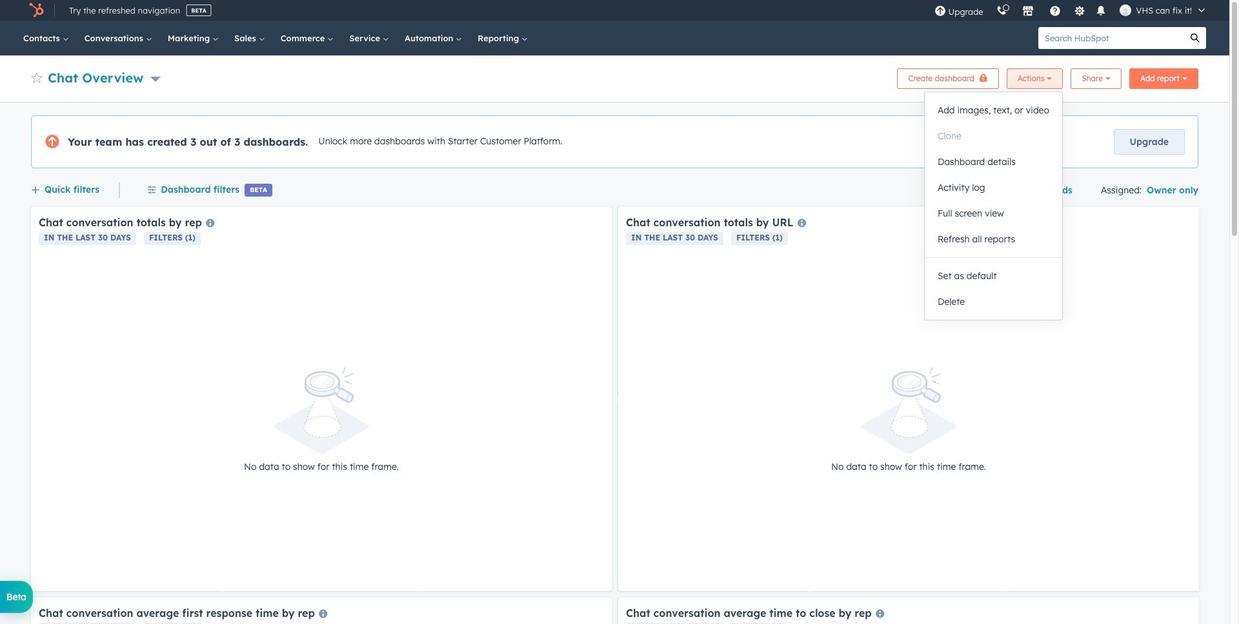 Task type: vqa. For each thing, say whether or not it's contained in the screenshot.
"Properties" within Properties (172) link
no



Task type: locate. For each thing, give the bounding box(es) containing it.
jer mill image
[[1119, 5, 1131, 16]]

Search HubSpot search field
[[1038, 27, 1184, 49]]

chat conversation totals by url element
[[618, 207, 1199, 592]]

marketplaces image
[[1022, 6, 1034, 17]]

menu
[[928, 0, 1214, 21]]

banner
[[31, 65, 1198, 89]]



Task type: describe. For each thing, give the bounding box(es) containing it.
chat conversation average time to close by rep element
[[618, 598, 1199, 625]]

chat conversation totals by rep element
[[31, 207, 612, 592]]

chat conversation average first response time by rep element
[[31, 598, 612, 625]]



